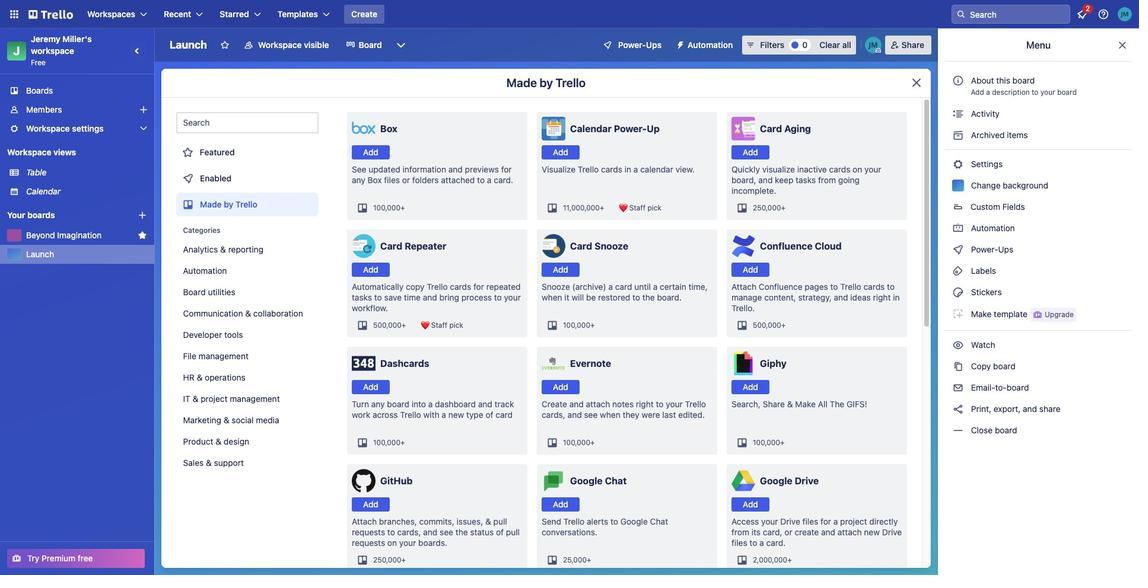 Task type: locate. For each thing, give the bounding box(es) containing it.
+ down the keep
[[782, 204, 786, 213]]

track
[[495, 400, 514, 410]]

and inside attach branches, commits, issues, & pull requests to cards, and see the status of pull requests on your boards.
[[423, 528, 438, 538]]

pick
[[648, 204, 662, 213], [450, 321, 464, 330]]

1 horizontal spatial attach
[[838, 528, 862, 538]]

1 vertical spatial pick
[[450, 321, 464, 330]]

card down track
[[496, 410, 513, 420]]

power- inside power-ups link
[[972, 245, 999, 255]]

add for google drive
[[743, 500, 759, 510]]

1 horizontal spatial ❤️ staff pick
[[619, 204, 662, 213]]

for for card repeater
[[474, 282, 484, 292]]

card for card snooze
[[571, 241, 593, 252]]

marketing & social media
[[183, 416, 280, 426]]

+ for card aging
[[782, 204, 786, 213]]

automation link down custom fields button
[[946, 219, 1133, 238]]

workspace for workspace views
[[7, 147, 51, 157]]

1 horizontal spatial 500,000 +
[[753, 321, 786, 330]]

your
[[1041, 88, 1056, 97], [865, 164, 882, 175], [504, 293, 521, 303], [666, 400, 683, 410], [762, 517, 779, 527], [399, 538, 416, 549]]

1 horizontal spatial new
[[865, 528, 880, 538]]

attach left branches,
[[352, 517, 377, 527]]

clear
[[820, 40, 841, 50]]

attach inside create and attach notes right to your trello cards, and see when they were last edited.
[[586, 400, 610, 410]]

add button up visualize
[[542, 145, 580, 160]]

restored
[[598, 293, 631, 303]]

for left directly
[[821, 517, 832, 527]]

of inside turn any board into a dashboard and track work across trello with a new type of card
[[486, 410, 494, 420]]

jeremy
[[31, 34, 60, 44]]

a down its on the right of the page
[[760, 538, 764, 549]]

& for hr & operations
[[197, 373, 203, 383]]

+ up card repeater
[[401, 204, 405, 213]]

files down access
[[732, 538, 748, 549]]

google
[[571, 476, 603, 487], [760, 476, 793, 487], [621, 517, 648, 527]]

star or unstar board image
[[220, 40, 230, 50]]

card,
[[763, 528, 783, 538]]

workspace inside button
[[258, 40, 302, 50]]

attach right create
[[838, 528, 862, 538]]

1 horizontal spatial attach
[[732, 282, 757, 292]]

new down directly
[[865, 528, 880, 538]]

calendar up the visualize trello cards in a calendar view.
[[571, 123, 612, 134]]

11,000,000 +
[[563, 204, 605, 213]]

1 horizontal spatial create
[[542, 400, 568, 410]]

250,000 + down incomplete.
[[753, 204, 786, 213]]

& right hr
[[197, 373, 203, 383]]

100,000 + for box
[[373, 204, 405, 213]]

last
[[663, 410, 676, 420]]

add button for confluence cloud
[[732, 263, 770, 277]]

0 horizontal spatial automation link
[[176, 262, 319, 281]]

export,
[[994, 404, 1021, 414]]

sm image for watch
[[953, 340, 965, 351]]

1 vertical spatial calendar
[[26, 186, 61, 197]]

100,000 + up google chat
[[563, 439, 595, 448]]

they
[[623, 410, 640, 420]]

1 horizontal spatial share
[[902, 40, 925, 50]]

sm image left labels
[[953, 265, 965, 277]]

board up "across"
[[387, 400, 410, 410]]

250,000 + down branches,
[[373, 556, 406, 565]]

workspace
[[258, 40, 302, 50], [26, 123, 70, 134], [7, 147, 51, 157]]

board for board
[[359, 40, 382, 50]]

box up updated
[[381, 123, 398, 134]]

sm image inside activity link
[[953, 108, 965, 120]]

create right track
[[542, 400, 568, 410]]

cards up bring
[[450, 282, 472, 292]]

+ down content,
[[782, 321, 786, 330]]

workspace settings
[[26, 123, 104, 134]]

project inside access your drive files for a project directly from its card, or create and attach new drive files to a card.
[[841, 517, 868, 527]]

0 horizontal spatial ups
[[646, 40, 662, 50]]

2,000,000 +
[[753, 556, 792, 565]]

0 vertical spatial by
[[540, 76, 553, 90]]

2 vertical spatial workspace
[[7, 147, 51, 157]]

+ up google chat
[[591, 439, 595, 448]]

add board image
[[138, 211, 147, 220]]

watch
[[969, 340, 998, 350]]

+ up the google drive
[[781, 439, 785, 448]]

upgrade
[[1045, 310, 1074, 319]]

for inside access your drive files for a project directly from its card, or create and attach new drive files to a card.
[[821, 517, 832, 527]]

workspace inside dropdown button
[[26, 123, 70, 134]]

❤️ staff pick down automatically copy trello cards for repeated tasks to save time and bring process to your workflow.
[[421, 321, 464, 330]]

❤️ down automatically copy trello cards for repeated tasks to save time and bring process to your workflow.
[[421, 321, 429, 330]]

1 vertical spatial project
[[841, 517, 868, 527]]

1 horizontal spatial 500,000
[[753, 321, 782, 330]]

add button for google drive
[[732, 498, 770, 512]]

1 vertical spatial automation
[[969, 223, 1016, 233]]

0 horizontal spatial 500,000 +
[[373, 321, 406, 330]]

a up with
[[429, 400, 433, 410]]

communication
[[183, 309, 243, 319]]

share
[[902, 40, 925, 50], [763, 400, 785, 410]]

0 horizontal spatial card
[[381, 241, 403, 252]]

email-
[[972, 383, 996, 393]]

a inside about this board add a description to your board
[[987, 88, 991, 97]]

1 vertical spatial requests
[[352, 538, 385, 549]]

250,000 + for card aging
[[753, 204, 786, 213]]

trello.
[[732, 303, 755, 313]]

1 vertical spatial on
[[388, 538, 397, 549]]

0 vertical spatial project
[[201, 394, 228, 404]]

100,000 + for card snooze
[[563, 321, 595, 330]]

customize views image
[[395, 39, 407, 51]]

launch down recent dropdown button
[[170, 39, 207, 51]]

cards, inside create and attach notes right to your trello cards, and see when they were last edited.
[[542, 410, 566, 420]]

your inside attach branches, commits, issues, & pull requests to cards, and see the status of pull requests on your boards.
[[399, 538, 416, 549]]

500,000 + down the workflow.
[[373, 321, 406, 330]]

1 horizontal spatial of
[[496, 528, 504, 538]]

1 vertical spatial when
[[600, 410, 621, 420]]

1 vertical spatial chat
[[650, 517, 669, 527]]

1 horizontal spatial card
[[571, 241, 593, 252]]

0 horizontal spatial project
[[201, 394, 228, 404]]

1 horizontal spatial board
[[359, 40, 382, 50]]

0 vertical spatial workspace
[[258, 40, 302, 50]]

1 horizontal spatial card.
[[767, 538, 786, 549]]

edited.
[[679, 410, 705, 420]]

3 sm image from the top
[[953, 244, 965, 256]]

& up status at the left bottom of page
[[486, 517, 491, 527]]

your inside quickly visualize inactive cards on your board, and keep tasks from going incomplete.
[[865, 164, 882, 175]]

card
[[616, 282, 633, 292], [496, 410, 513, 420]]

calendar
[[571, 123, 612, 134], [26, 186, 61, 197]]

a down "about"
[[987, 88, 991, 97]]

& right it
[[193, 394, 199, 404]]

1 horizontal spatial card
[[616, 282, 633, 292]]

& left design
[[216, 437, 222, 447]]

0 vertical spatial chat
[[605, 476, 627, 487]]

calendar inside calendar link
[[26, 186, 61, 197]]

0 horizontal spatial from
[[732, 528, 750, 538]]

1 horizontal spatial ❤️
[[619, 204, 628, 213]]

0 horizontal spatial attach
[[352, 517, 377, 527]]

until
[[635, 282, 651, 292]]

+ down be
[[591, 321, 595, 330]]

right
[[874, 293, 891, 303], [636, 400, 654, 410]]

& inside communication & collaboration link
[[246, 309, 251, 319]]

0 vertical spatial pick
[[648, 204, 662, 213]]

alerts
[[587, 517, 609, 527]]

add for google chat
[[553, 500, 569, 510]]

notes
[[613, 400, 634, 410]]

see left they
[[584, 410, 598, 420]]

2 vertical spatial for
[[821, 517, 832, 527]]

sm image inside automation link
[[953, 223, 965, 234]]

sm image right power-ups button
[[672, 36, 688, 52]]

workspace navigation collapse icon image
[[129, 43, 146, 59]]

1 horizontal spatial project
[[841, 517, 868, 527]]

0 vertical spatial requests
[[352, 528, 385, 538]]

attach inside attach branches, commits, issues, & pull requests to cards, and see the status of pull requests on your boards.
[[352, 517, 377, 527]]

0 horizontal spatial snooze
[[542, 282, 570, 292]]

+ for dashcards
[[401, 439, 405, 448]]

0 horizontal spatial right
[[636, 400, 654, 410]]

sm image inside archived items link
[[953, 129, 965, 141]]

1 vertical spatial pull
[[506, 528, 520, 538]]

sm image for make template
[[953, 308, 965, 320]]

power-ups button
[[595, 36, 669, 55]]

0 vertical spatial card
[[616, 282, 633, 292]]

0 horizontal spatial tasks
[[352, 293, 372, 303]]

from inside quickly visualize inactive cards on your board, and keep tasks from going incomplete.
[[819, 175, 837, 185]]

add for confluence cloud
[[743, 265, 759, 275]]

see down commits,
[[440, 528, 454, 538]]

+ down conversations.
[[587, 556, 592, 565]]

2 500,000 from the left
[[753, 321, 782, 330]]

(archive)
[[573, 282, 607, 292]]

google up card,
[[760, 476, 793, 487]]

automation link
[[946, 219, 1133, 238], [176, 262, 319, 281]]

drive
[[795, 476, 819, 487], [781, 517, 801, 527], [883, 528, 903, 538]]

ups left automation button
[[646, 40, 662, 50]]

0 vertical spatial card.
[[494, 175, 514, 185]]

cards, inside attach branches, commits, issues, & pull requests to cards, and see the status of pull requests on your boards.
[[398, 528, 421, 538]]

trello
[[556, 76, 586, 90], [578, 164, 599, 175], [236, 199, 258, 210], [427, 282, 448, 292], [841, 282, 862, 292], [685, 400, 706, 410], [400, 410, 421, 420], [564, 517, 585, 527]]

1 vertical spatial card.
[[767, 538, 786, 549]]

1 500,000 from the left
[[373, 321, 402, 330]]

keep
[[775, 175, 794, 185]]

0 horizontal spatial attach
[[586, 400, 610, 410]]

add for card snooze
[[553, 265, 569, 275]]

sm image inside close board link
[[953, 425, 965, 437]]

1 vertical spatial card
[[496, 410, 513, 420]]

ideas
[[851, 293, 871, 303]]

❤️ for repeater
[[421, 321, 429, 330]]

0 vertical spatial jeremy miller (jeremymiller198) image
[[1118, 7, 1133, 21]]

+ up github
[[401, 439, 405, 448]]

0 horizontal spatial or
[[402, 175, 410, 185]]

create inside button
[[351, 9, 378, 19]]

the inside snooze (archive) a card until a certain time, when it will be restored to the board.
[[643, 293, 655, 303]]

250,000
[[753, 204, 782, 213], [373, 556, 402, 565]]

project down hr & operations
[[201, 394, 228, 404]]

sm image inside copy board link
[[953, 361, 965, 373]]

see inside attach branches, commits, issues, & pull requests to cards, and see the status of pull requests on your boards.
[[440, 528, 454, 538]]

turn
[[352, 400, 369, 410]]

1 horizontal spatial or
[[785, 528, 793, 538]]

the inside attach branches, commits, issues, & pull requests to cards, and see the status of pull requests on your boards.
[[456, 528, 468, 538]]

board left customize views icon in the left top of the page
[[359, 40, 382, 50]]

items
[[1008, 130, 1029, 140]]

2 horizontal spatial google
[[760, 476, 793, 487]]

& inside marketing & social media link
[[224, 416, 230, 426]]

sm image inside settings link
[[953, 159, 965, 170]]

attach confluence pages to trello cards to manage content, strategy, and ideas right in trello.
[[732, 282, 900, 313]]

1 horizontal spatial snooze
[[595, 241, 629, 252]]

sm image for print, export, and share
[[953, 404, 965, 416]]

attach inside access your drive files for a project directly from its card, or create and attach new drive files to a card.
[[838, 528, 862, 538]]

❤️ staff pick for repeater
[[421, 321, 464, 330]]

ups up the labels 'link'
[[999, 245, 1014, 255]]

sm image
[[672, 36, 688, 52], [953, 108, 965, 120], [953, 129, 965, 141], [953, 265, 965, 277], [953, 404, 965, 416]]

0 vertical spatial cards,
[[542, 410, 566, 420]]

folders
[[413, 175, 439, 185]]

sm image inside 'watch' link
[[953, 340, 965, 351]]

add button up search,
[[732, 381, 770, 395]]

100,000 down will
[[563, 321, 591, 330]]

create for create and attach notes right to your trello cards, and see when they were last edited.
[[542, 400, 568, 410]]

and
[[449, 164, 463, 175], [759, 175, 773, 185], [423, 293, 437, 303], [834, 293, 849, 303], [478, 400, 493, 410], [570, 400, 584, 410], [1024, 404, 1038, 414], [568, 410, 582, 420], [423, 528, 438, 538], [822, 528, 836, 538]]

issues,
[[457, 517, 483, 527]]

0 vertical spatial ❤️
[[619, 204, 628, 213]]

requests
[[352, 528, 385, 538], [352, 538, 385, 549]]

pull right status at the left bottom of page
[[506, 528, 520, 538]]

100,000
[[373, 204, 401, 213], [563, 321, 591, 330], [373, 439, 401, 448], [563, 439, 591, 448], [753, 439, 781, 448]]

see updated information and previews for any box files or folders attached to a card.
[[352, 164, 514, 185]]

sm image
[[953, 159, 965, 170], [953, 223, 965, 234], [953, 244, 965, 256], [953, 287, 965, 299], [953, 308, 965, 320], [953, 340, 965, 351], [953, 361, 965, 373], [953, 382, 965, 394], [953, 425, 965, 437]]

2 horizontal spatial card
[[760, 123, 783, 134]]

& inside hr & operations "link"
[[197, 373, 203, 383]]

1 vertical spatial of
[[496, 528, 504, 538]]

7 sm image from the top
[[953, 361, 965, 373]]

labels
[[969, 266, 997, 276]]

workspace views
[[7, 147, 76, 157]]

from
[[819, 175, 837, 185], [732, 528, 750, 538]]

0 vertical spatial create
[[351, 9, 378, 19]]

+ for confluence cloud
[[782, 321, 786, 330]]

9 sm image from the top
[[953, 425, 965, 437]]

1 horizontal spatial for
[[501, 164, 512, 175]]

& inside it & project management link
[[193, 394, 199, 404]]

0 vertical spatial on
[[853, 164, 863, 175]]

8 sm image from the top
[[953, 382, 965, 394]]

0 horizontal spatial new
[[449, 410, 464, 420]]

100,000 for dashcards
[[373, 439, 401, 448]]

100,000 + for evernote
[[563, 439, 595, 448]]

& left social
[[224, 416, 230, 426]]

make down stickers on the right of the page
[[972, 309, 992, 319]]

power-
[[619, 40, 646, 50], [614, 123, 647, 134], [972, 245, 999, 255]]

google for google chat
[[571, 476, 603, 487]]

access
[[732, 517, 759, 527]]

1 vertical spatial files
[[803, 517, 819, 527]]

your boards with 2 items element
[[7, 208, 120, 223]]

0 vertical spatial ups
[[646, 40, 662, 50]]

copy
[[972, 362, 992, 372]]

0 vertical spatial launch
[[170, 39, 207, 51]]

1 vertical spatial the
[[456, 528, 468, 538]]

information
[[403, 164, 446, 175]]

to inside see updated information and previews for any box files or folders attached to a card.
[[477, 175, 485, 185]]

500,000 down trello. on the right of the page
[[753, 321, 782, 330]]

for inside automatically copy trello cards for repeated tasks to save time and bring process to your workflow.
[[474, 282, 484, 292]]

the down until
[[643, 293, 655, 303]]

card left aging
[[760, 123, 783, 134]]

❤️ down the visualize trello cards in a calendar view.
[[619, 204, 628, 213]]

jeremy miller (jeremymiller198) image
[[1118, 7, 1133, 21], [865, 37, 882, 53]]

jeremy miller (jeremymiller198) image right open information menu icon
[[1118, 7, 1133, 21]]

0 horizontal spatial share
[[763, 400, 785, 410]]

board inside turn any board into a dashboard and track work across trello with a new type of card
[[387, 400, 410, 410]]

sm image left "archived"
[[953, 129, 965, 141]]

any up "across"
[[372, 400, 385, 410]]

0 horizontal spatial when
[[542, 293, 563, 303]]

card down 11,000,000 on the top of page
[[571, 241, 593, 252]]

any inside see updated information and previews for any box files or folders attached to a card.
[[352, 175, 366, 185]]

search image
[[957, 9, 966, 19]]

jeremy miller (jeremymiller198) image right all
[[865, 37, 882, 53]]

❤️ staff pick down calendar
[[619, 204, 662, 213]]

google up "alerts"
[[571, 476, 603, 487]]

1 vertical spatial board
[[183, 287, 206, 297]]

+ down access your drive files for a project directly from its card, or create and attach new drive files to a card.
[[788, 556, 792, 565]]

to-
[[996, 383, 1007, 393]]

add button
[[352, 145, 390, 160], [542, 145, 580, 160], [732, 145, 770, 160], [352, 263, 390, 277], [542, 263, 580, 277], [732, 263, 770, 277], [352, 381, 390, 395], [542, 381, 580, 395], [732, 381, 770, 395], [352, 498, 390, 512], [542, 498, 580, 512], [732, 498, 770, 512]]

staff
[[630, 204, 646, 213], [431, 321, 448, 330]]

when left it
[[542, 293, 563, 303]]

starred button
[[213, 5, 268, 24]]

add button for giphy
[[732, 381, 770, 395]]

staff down the visualize trello cards in a calendar view.
[[630, 204, 646, 213]]

0 vertical spatial 250,000
[[753, 204, 782, 213]]

card snooze
[[571, 241, 629, 252]]

archived
[[972, 130, 1005, 140]]

project left directly
[[841, 517, 868, 527]]

attach left notes
[[586, 400, 610, 410]]

100,000 for card snooze
[[563, 321, 591, 330]]

ups inside button
[[646, 40, 662, 50]]

sm image inside stickers link
[[953, 287, 965, 299]]

pull
[[494, 517, 507, 527], [506, 528, 520, 538]]

it
[[565, 293, 570, 303]]

launch inside text box
[[170, 39, 207, 51]]

2 sm image from the top
[[953, 223, 965, 234]]

100,000 + down will
[[563, 321, 595, 330]]

add button up manage
[[732, 263, 770, 277]]

1 horizontal spatial google
[[621, 517, 648, 527]]

to inside create and attach notes right to your trello cards, and see when they were last edited.
[[656, 400, 664, 410]]

your inside about this board add a description to your board
[[1041, 88, 1056, 97]]

2 notifications image
[[1076, 7, 1090, 21]]

google right "alerts"
[[621, 517, 648, 527]]

sm image inside power-ups link
[[953, 244, 965, 256]]

card inside turn any board into a dashboard and track work across trello with a new type of card
[[496, 410, 513, 420]]

workspace down members
[[26, 123, 70, 134]]

attach for confluence cloud
[[732, 282, 757, 292]]

add button for card repeater
[[352, 263, 390, 277]]

chat inside send trello alerts to google chat conversations.
[[650, 517, 669, 527]]

j
[[13, 44, 20, 58]]

0 vertical spatial snooze
[[595, 241, 629, 252]]

0 horizontal spatial card.
[[494, 175, 514, 185]]

add button for card snooze
[[542, 263, 580, 277]]

0 vertical spatial new
[[449, 410, 464, 420]]

board
[[1013, 75, 1036, 85], [1058, 88, 1077, 97], [994, 362, 1016, 372], [1007, 383, 1030, 393], [387, 400, 410, 410], [996, 426, 1018, 436]]

add button for card aging
[[732, 145, 770, 160]]

see inside create and attach notes right to your trello cards, and see when they were last edited.
[[584, 410, 598, 420]]

&
[[221, 245, 226, 255], [246, 309, 251, 319], [197, 373, 203, 383], [193, 394, 199, 404], [788, 400, 793, 410], [224, 416, 230, 426], [216, 437, 222, 447], [206, 458, 212, 468], [486, 517, 491, 527]]

repeated
[[487, 282, 521, 292]]

0 horizontal spatial card
[[496, 410, 513, 420]]

quickly
[[732, 164, 760, 175]]

add button up send
[[542, 498, 580, 512]]

make left all
[[796, 400, 816, 410]]

sm image for labels
[[953, 265, 965, 277]]

6 sm image from the top
[[953, 340, 965, 351]]

this
[[997, 75, 1011, 85]]

2 horizontal spatial for
[[821, 517, 832, 527]]

100,000 + for dashcards
[[373, 439, 405, 448]]

+ up card snooze
[[600, 204, 605, 213]]

sm image for activity
[[953, 108, 965, 120]]

0 vertical spatial share
[[902, 40, 925, 50]]

1 vertical spatial cards,
[[398, 528, 421, 538]]

files inside see updated information and previews for any box files or folders attached to a card.
[[384, 175, 400, 185]]

5 sm image from the top
[[953, 308, 965, 320]]

in right ideas
[[894, 293, 900, 303]]

power-ups link
[[946, 240, 1133, 259]]

calendar power-up
[[571, 123, 660, 134]]

tasks inside quickly visualize inactive cards on your board, and keep tasks from going incomplete.
[[796, 175, 816, 185]]

+ for box
[[401, 204, 405, 213]]

any down see
[[352, 175, 366, 185]]

0 horizontal spatial 500,000
[[373, 321, 402, 330]]

of
[[486, 410, 494, 420], [496, 528, 504, 538]]

1 horizontal spatial 250,000
[[753, 204, 782, 213]]

board for board utilities
[[183, 287, 206, 297]]

1 vertical spatial made by trello
[[200, 199, 258, 210]]

add button up the turn
[[352, 381, 390, 395]]

card. inside access your drive files for a project directly from its card, or create and attach new drive files to a card.
[[767, 538, 786, 549]]

management up operations
[[199, 351, 249, 362]]

& inside sales & support link
[[206, 458, 212, 468]]

1 vertical spatial in
[[894, 293, 900, 303]]

1 vertical spatial from
[[732, 528, 750, 538]]

card. down previews
[[494, 175, 514, 185]]

attach inside 'attach confluence pages to trello cards to manage content, strategy, and ideas right in trello.'
[[732, 282, 757, 292]]

open information menu image
[[1098, 8, 1110, 20]]

0 horizontal spatial any
[[352, 175, 366, 185]]

trello inside turn any board into a dashboard and track work across trello with a new type of card
[[400, 410, 421, 420]]

add for evernote
[[553, 382, 569, 392]]

100,000 + up the google drive
[[753, 439, 785, 448]]

add button for google chat
[[542, 498, 580, 512]]

cards up going
[[830, 164, 851, 175]]

& inside analytics & reporting link
[[221, 245, 226, 255]]

files up create
[[803, 517, 819, 527]]

snooze up (archive)
[[595, 241, 629, 252]]

developer
[[183, 330, 222, 340]]

1 vertical spatial or
[[785, 528, 793, 538]]

4 sm image from the top
[[953, 287, 965, 299]]

filters
[[761, 40, 785, 50]]

calendar for calendar
[[26, 186, 61, 197]]

repeater
[[405, 241, 447, 252]]

cards inside quickly visualize inactive cards on your board, and keep tasks from going incomplete.
[[830, 164, 851, 175]]

when down notes
[[600, 410, 621, 420]]

100,000 down search,
[[753, 439, 781, 448]]

workspace settings button
[[0, 119, 154, 138]]

pick down calendar
[[648, 204, 662, 213]]

tasks down inactive
[[796, 175, 816, 185]]

250,000 for github
[[373, 556, 402, 565]]

0 horizontal spatial pick
[[450, 321, 464, 330]]

clear all
[[820, 40, 852, 50]]

settings
[[72, 123, 104, 134]]

labels link
[[946, 262, 1133, 281]]

1 sm image from the top
[[953, 159, 965, 170]]

create inside create and attach notes right to your trello cards, and see when they were last edited.
[[542, 400, 568, 410]]

sm image inside email-to-board link
[[953, 382, 965, 394]]

product & design
[[183, 437, 250, 447]]

1 horizontal spatial 250,000 +
[[753, 204, 786, 213]]

sm image for settings
[[953, 159, 965, 170]]

❤️ staff pick
[[619, 204, 662, 213], [421, 321, 464, 330]]

card inside snooze (archive) a card until a certain time, when it will be restored to the board.
[[616, 282, 633, 292]]

add for box
[[363, 147, 379, 157]]

2 vertical spatial power-
[[972, 245, 999, 255]]

0 horizontal spatial on
[[388, 538, 397, 549]]

cards up ideas
[[864, 282, 885, 292]]

100,000 for giphy
[[753, 439, 781, 448]]

2 requests from the top
[[352, 538, 385, 549]]

inactive
[[798, 164, 827, 175]]

from down inactive
[[819, 175, 837, 185]]

box inside see updated information and previews for any box files or folders attached to a card.
[[368, 175, 382, 185]]

pick for calendar power-up
[[648, 204, 662, 213]]

add button up branches,
[[352, 498, 390, 512]]

right inside create and attach notes right to your trello cards, and see when they were last edited.
[[636, 400, 654, 410]]

on down branches,
[[388, 538, 397, 549]]

1 vertical spatial power-ups
[[969, 245, 1016, 255]]

0 horizontal spatial 250,000 +
[[373, 556, 406, 565]]

1 vertical spatial snooze
[[542, 282, 570, 292]]

launch down beyond
[[26, 249, 54, 259]]

add for calendar power-up
[[553, 147, 569, 157]]

add for giphy
[[743, 382, 759, 392]]

for up process
[[474, 282, 484, 292]]

1 horizontal spatial calendar
[[571, 123, 612, 134]]

pick down bring
[[450, 321, 464, 330]]

aging
[[785, 123, 812, 134]]

to inside snooze (archive) a card until a certain time, when it will be restored to the board.
[[633, 293, 641, 303]]

confluence inside 'attach confluence pages to trello cards to manage content, strategy, and ideas right in trello.'
[[759, 282, 803, 292]]

from down access
[[732, 528, 750, 538]]

in left calendar
[[625, 164, 632, 175]]



Task type: vqa. For each thing, say whether or not it's contained in the screenshot.
'26'
no



Task type: describe. For each thing, give the bounding box(es) containing it.
card aging
[[760, 123, 812, 134]]

for for google drive
[[821, 517, 832, 527]]

1 requests from the top
[[352, 528, 385, 538]]

on inside attach branches, commits, issues, & pull requests to cards, and see the status of pull requests on your boards.
[[388, 538, 397, 549]]

create button
[[344, 5, 385, 24]]

when inside create and attach notes right to your trello cards, and see when they were last edited.
[[600, 410, 621, 420]]

on inside quickly visualize inactive cards on your board, and keep tasks from going incomplete.
[[853, 164, 863, 175]]

see
[[352, 164, 367, 175]]

add for dashcards
[[363, 382, 379, 392]]

new inside turn any board into a dashboard and track work across trello with a new type of card
[[449, 410, 464, 420]]

0 vertical spatial confluence
[[760, 241, 813, 252]]

background
[[1003, 180, 1049, 191]]

jeremy miller's workspace link
[[31, 34, 94, 56]]

file management
[[183, 351, 249, 362]]

2 horizontal spatial automation
[[969, 223, 1016, 233]]

& for marketing & social media
[[224, 416, 230, 426]]

+ for evernote
[[591, 439, 595, 448]]

send
[[542, 517, 562, 527]]

this member is an admin of this board. image
[[876, 48, 881, 53]]

& for product & design
[[216, 437, 222, 447]]

0 vertical spatial drive
[[795, 476, 819, 487]]

automation inside button
[[688, 40, 733, 50]]

custom fields button
[[946, 198, 1133, 217]]

time
[[404, 293, 421, 303]]

your inside access your drive files for a project directly from its card, or create and attach new drive files to a card.
[[762, 517, 779, 527]]

to inside access your drive files for a project directly from its card, or create and attach new drive files to a card.
[[750, 538, 758, 549]]

jeremy miller's workspace free
[[31, 34, 94, 67]]

product
[[183, 437, 214, 447]]

0 horizontal spatial chat
[[605, 476, 627, 487]]

cloud
[[815, 241, 842, 252]]

attach for github
[[352, 517, 377, 527]]

sm image for stickers
[[953, 287, 965, 299]]

change background
[[969, 180, 1049, 191]]

board down the export,
[[996, 426, 1018, 436]]

upgrade button
[[1031, 308, 1077, 322]]

clear all button
[[815, 36, 856, 55]]

& left all
[[788, 400, 793, 410]]

1 vertical spatial make
[[796, 400, 816, 410]]

100,000 for box
[[373, 204, 401, 213]]

trello inside 'attach confluence pages to trello cards to manage content, strategy, and ideas right in trello.'
[[841, 282, 862, 292]]

launch link
[[26, 249, 147, 261]]

power- inside power-ups button
[[619, 40, 646, 50]]

board utilities link
[[176, 283, 319, 302]]

& for analytics & reporting
[[221, 245, 226, 255]]

add for github
[[363, 500, 379, 510]]

google chat
[[571, 476, 627, 487]]

and inside see updated information and previews for any box files or folders attached to a card.
[[449, 164, 463, 175]]

starred icon image
[[138, 231, 147, 240]]

a right with
[[442, 410, 446, 420]]

0 horizontal spatial jeremy miller (jeremymiller198) image
[[865, 37, 882, 53]]

0 horizontal spatial launch
[[26, 249, 54, 259]]

across
[[373, 410, 398, 420]]

watch link
[[946, 336, 1133, 355]]

its
[[752, 528, 761, 538]]

board link
[[339, 36, 389, 55]]

100,000 + for giphy
[[753, 439, 785, 448]]

email-to-board link
[[946, 379, 1133, 398]]

your inside create and attach notes right to your trello cards, and see when they were last edited.
[[666, 400, 683, 410]]

11,000,000
[[563, 204, 600, 213]]

copy board link
[[946, 357, 1133, 376]]

design
[[224, 437, 250, 447]]

pick for card repeater
[[450, 321, 464, 330]]

send trello alerts to google chat conversations.
[[542, 517, 669, 538]]

close board
[[969, 426, 1018, 436]]

2 vertical spatial drive
[[883, 528, 903, 538]]

trello inside create and attach notes right to your trello cards, and see when they were last edited.
[[685, 400, 706, 410]]

were
[[642, 410, 661, 420]]

1 horizontal spatial files
[[732, 538, 748, 549]]

to inside send trello alerts to google chat conversations.
[[611, 517, 619, 527]]

250,000 for card aging
[[753, 204, 782, 213]]

card for card aging
[[760, 123, 783, 134]]

google inside send trello alerts to google chat conversations.
[[621, 517, 648, 527]]

it & project management
[[183, 394, 280, 404]]

a inside see updated information and previews for any box files or folders attached to a card.
[[487, 175, 492, 185]]

+ for google chat
[[587, 556, 592, 565]]

board up print, export, and share
[[1007, 383, 1030, 393]]

automatically copy trello cards for repeated tasks to save time and bring process to your workflow.
[[352, 282, 521, 313]]

and inside 'attach confluence pages to trello cards to manage content, strategy, and ideas right in trello.'
[[834, 293, 849, 303]]

sm image for copy board
[[953, 361, 965, 373]]

+ for google drive
[[788, 556, 792, 565]]

new inside access your drive files for a project directly from its card, or create and attach new drive files to a card.
[[865, 528, 880, 538]]

0 horizontal spatial in
[[625, 164, 632, 175]]

j link
[[7, 42, 26, 61]]

card for card repeater
[[381, 241, 403, 252]]

back to home image
[[28, 5, 73, 24]]

add button for box
[[352, 145, 390, 160]]

process
[[462, 293, 492, 303]]

it
[[183, 394, 191, 404]]

sm image inside automation button
[[672, 36, 688, 52]]

workspace for workspace settings
[[26, 123, 70, 134]]

communication & collaboration
[[183, 309, 304, 319]]

1 vertical spatial ups
[[999, 245, 1014, 255]]

trello inside send trello alerts to google chat conversations.
[[564, 517, 585, 527]]

media
[[256, 416, 280, 426]]

made by trello link
[[176, 193, 319, 217]]

staff for repeater
[[431, 321, 448, 330]]

visualize
[[763, 164, 796, 175]]

miller's
[[63, 34, 92, 44]]

1 horizontal spatial make
[[972, 309, 992, 319]]

Search text field
[[176, 112, 319, 134]]

and inside access your drive files for a project directly from its card, or create and attach new drive files to a card.
[[822, 528, 836, 538]]

a up restored
[[609, 282, 613, 292]]

marketing
[[183, 416, 222, 426]]

activity link
[[946, 104, 1133, 123]]

starred
[[220, 9, 249, 19]]

to inside about this board add a description to your board
[[1032, 88, 1039, 97]]

templates
[[278, 9, 318, 19]]

0 horizontal spatial made by trello
[[200, 199, 258, 210]]

sm image for email-to-board
[[953, 382, 965, 394]]

sm image for automation
[[953, 223, 965, 234]]

staff for power-
[[630, 204, 646, 213]]

incomplete.
[[732, 186, 777, 196]]

a left directly
[[834, 517, 838, 527]]

share button
[[886, 36, 932, 55]]

or inside access your drive files for a project directly from its card, or create and attach new drive files to a card.
[[785, 528, 793, 538]]

0 vertical spatial pull
[[494, 517, 507, 527]]

commits,
[[420, 517, 455, 527]]

your
[[7, 210, 25, 220]]

sales
[[183, 458, 204, 468]]

1 vertical spatial drive
[[781, 517, 801, 527]]

boards link
[[0, 81, 154, 100]]

tasks inside automatically copy trello cards for repeated tasks to save time and bring process to your workflow.
[[352, 293, 372, 303]]

templates button
[[271, 5, 337, 24]]

2 500,000 + from the left
[[753, 321, 786, 330]]

views
[[53, 147, 76, 157]]

1 horizontal spatial power-ups
[[969, 245, 1016, 255]]

beyond imagination link
[[26, 230, 133, 242]]

+ for giphy
[[781, 439, 785, 448]]

boards.
[[419, 538, 448, 549]]

250,000 + for github
[[373, 556, 406, 565]]

create for create
[[351, 9, 378, 19]]

power-ups inside button
[[619, 40, 662, 50]]

cards inside automatically copy trello cards for repeated tasks to save time and bring process to your workflow.
[[450, 282, 472, 292]]

right inside 'attach confluence pages to trello cards to manage content, strategy, and ideas right in trello.'
[[874, 293, 891, 303]]

and inside turn any board into a dashboard and track work across trello with a new type of card
[[478, 400, 493, 410]]

0 horizontal spatial by
[[224, 199, 234, 210]]

jeremy miller (jeremymiller198) image inside primary element
[[1118, 7, 1133, 21]]

fields
[[1003, 202, 1026, 212]]

search, share & make all the gifs!
[[732, 400, 868, 410]]

your inside automatically copy trello cards for repeated tasks to save time and bring process to your workflow.
[[504, 293, 521, 303]]

❤️ staff pick for power-
[[619, 204, 662, 213]]

calendar for calendar power-up
[[571, 123, 612, 134]]

card. inside see updated information and previews for any box files or folders attached to a card.
[[494, 175, 514, 185]]

0
[[803, 40, 808, 50]]

see for github
[[440, 528, 454, 538]]

trello inside automatically copy trello cards for repeated tasks to save time and bring process to your workflow.
[[427, 282, 448, 292]]

your boards
[[7, 210, 55, 220]]

or inside see updated information and previews for any box files or folders attached to a card.
[[402, 175, 410, 185]]

0 horizontal spatial automation
[[183, 266, 227, 276]]

0 vertical spatial made
[[507, 76, 537, 90]]

2 horizontal spatial files
[[803, 517, 819, 527]]

previews
[[465, 164, 499, 175]]

a left calendar
[[634, 164, 638, 175]]

when inside snooze (archive) a card until a certain time, when it will be restored to the board.
[[542, 293, 563, 303]]

add button for calendar power-up
[[542, 145, 580, 160]]

100,000 for evernote
[[563, 439, 591, 448]]

cards down calendar power-up
[[601, 164, 623, 175]]

and inside quickly visualize inactive cards on your board, and keep tasks from going incomplete.
[[759, 175, 773, 185]]

any inside turn any board into a dashboard and track work across trello with a new type of card
[[372, 400, 385, 410]]

cards inside 'attach confluence pages to trello cards to manage content, strategy, and ideas right in trello.'
[[864, 282, 885, 292]]

share inside button
[[902, 40, 925, 50]]

pages
[[805, 282, 829, 292]]

a right until
[[653, 282, 658, 292]]

0 vertical spatial made by trello
[[507, 76, 586, 90]]

print,
[[972, 404, 992, 414]]

+ for github
[[402, 556, 406, 565]]

1 horizontal spatial automation link
[[946, 219, 1133, 238]]

see for evernote
[[584, 410, 598, 420]]

workspace for workspace visible
[[258, 40, 302, 50]]

branches,
[[379, 517, 417, 527]]

work
[[352, 410, 371, 420]]

board up to-
[[994, 362, 1016, 372]]

sm image for power-ups
[[953, 244, 965, 256]]

board utilities
[[183, 287, 236, 297]]

tools
[[225, 330, 243, 340]]

google for google drive
[[760, 476, 793, 487]]

about this board add a description to your board
[[971, 75, 1077, 97]]

cards, for github
[[398, 528, 421, 538]]

+ down time
[[402, 321, 406, 330]]

add button for dashcards
[[352, 381, 390, 395]]

& for it & project management
[[193, 394, 199, 404]]

automation button
[[672, 36, 740, 55]]

and inside automatically copy trello cards for repeated tasks to save time and bring process to your workflow.
[[423, 293, 437, 303]]

directly
[[870, 517, 899, 527]]

board up description on the right top of the page
[[1013, 75, 1036, 85]]

0 horizontal spatial made
[[200, 199, 222, 210]]

evernote
[[571, 359, 612, 369]]

1 500,000 + from the left
[[373, 321, 406, 330]]

view.
[[676, 164, 695, 175]]

snooze inside snooze (archive) a card until a certain time, when it will be restored to the board.
[[542, 282, 570, 292]]

board up activity link
[[1058, 88, 1077, 97]]

visualize trello cards in a calendar view.
[[542, 164, 695, 175]]

bring
[[440, 293, 459, 303]]

❤️ for power-
[[619, 204, 628, 213]]

cards, for evernote
[[542, 410, 566, 420]]

from inside access your drive files for a project directly from its card, or create and attach new drive files to a card.
[[732, 528, 750, 538]]

of inside attach branches, commits, issues, & pull requests to cards, and see the status of pull requests on your boards.
[[496, 528, 504, 538]]

workspace
[[31, 46, 74, 56]]

1 vertical spatial automation link
[[176, 262, 319, 281]]

add for card repeater
[[363, 265, 379, 275]]

product & design link
[[176, 433, 319, 452]]

copy board
[[969, 362, 1016, 372]]

in inside 'attach confluence pages to trello cards to manage content, strategy, and ideas right in trello.'
[[894, 293, 900, 303]]

add inside about this board add a description to your board
[[971, 88, 985, 97]]

add for card aging
[[743, 147, 759, 157]]

file
[[183, 351, 197, 362]]

& inside attach branches, commits, issues, & pull requests to cards, and see the status of pull requests on your boards.
[[486, 517, 491, 527]]

sm image for close board
[[953, 425, 965, 437]]

management inside it & project management link
[[230, 394, 280, 404]]

workspace visible
[[258, 40, 329, 50]]

Board name text field
[[164, 36, 213, 55]]

1 vertical spatial power-
[[614, 123, 647, 134]]

add button for evernote
[[542, 381, 580, 395]]

1 horizontal spatial by
[[540, 76, 553, 90]]

management inside file management link
[[199, 351, 249, 362]]

to inside attach branches, commits, issues, & pull requests to cards, and see the status of pull requests on your boards.
[[388, 528, 395, 538]]

primary element
[[0, 0, 1140, 28]]

for inside see updated information and previews for any box files or folders attached to a card.
[[501, 164, 512, 175]]

& for sales & support
[[206, 458, 212, 468]]

add button for github
[[352, 498, 390, 512]]

+ for card snooze
[[591, 321, 595, 330]]

sm image for archived items
[[953, 129, 965, 141]]

the
[[830, 400, 845, 410]]

into
[[412, 400, 426, 410]]

save
[[384, 293, 402, 303]]

& for communication & collaboration
[[246, 309, 251, 319]]

developer tools link
[[176, 326, 319, 345]]

Search field
[[966, 5, 1070, 23]]

0 vertical spatial box
[[381, 123, 398, 134]]

boards
[[26, 85, 53, 96]]

communication & collaboration link
[[176, 305, 319, 324]]

try
[[27, 554, 39, 564]]



